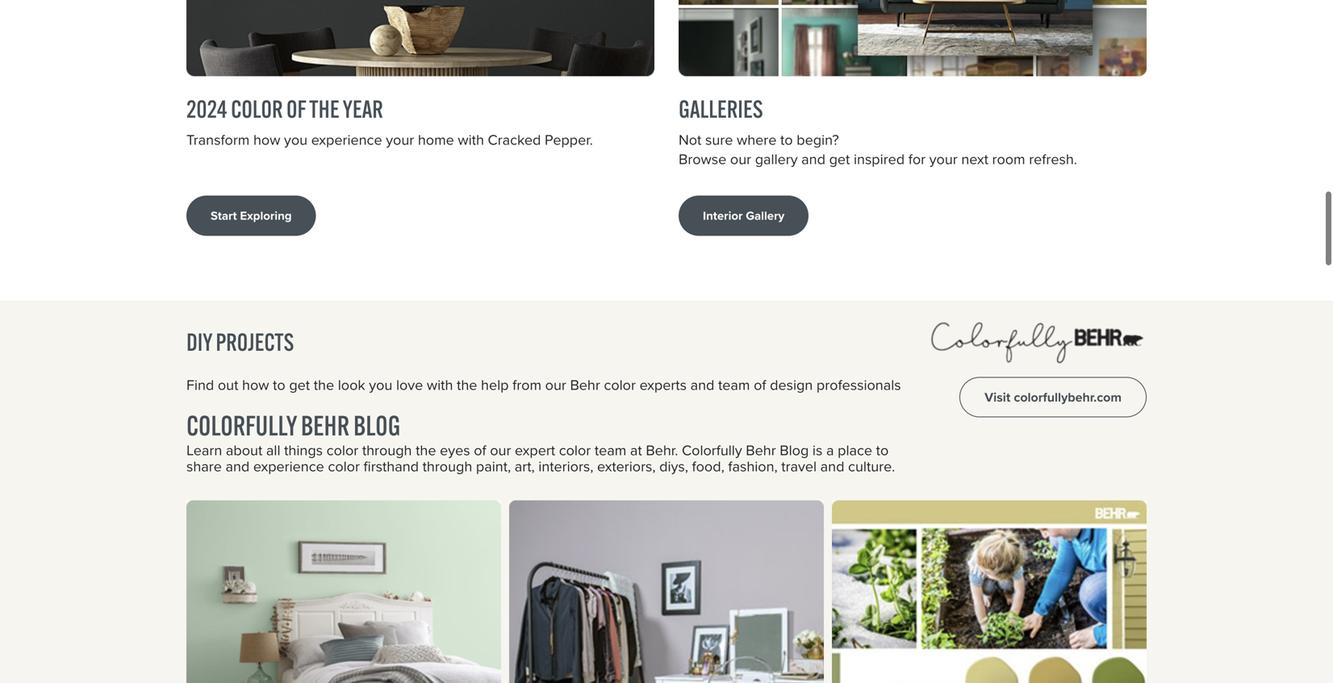 Task type: locate. For each thing, give the bounding box(es) containing it.
for
[[908, 149, 926, 170]]

the
[[314, 375, 334, 396], [457, 375, 477, 396], [416, 440, 436, 461]]

where
[[737, 129, 777, 151]]

1 horizontal spatial behr
[[746, 440, 776, 461]]

experience down behr
[[253, 456, 324, 477]]

of
[[754, 375, 766, 396], [474, 440, 486, 461]]

about
[[226, 440, 262, 461]]

our inside colorfully behr blog learn about all things color through the eyes of our expert color team at behr. colorfully behr blog is a place to share and experience color firsthand through paint, art, interiors, exteriors, diys, food, fashion, travel and culture.
[[490, 440, 511, 461]]

1 vertical spatial with
[[427, 375, 453, 396]]

to right 'where' in the top of the page
[[780, 129, 793, 151]]

0 horizontal spatial your
[[386, 129, 414, 151]]

0 horizontal spatial team
[[595, 440, 626, 461]]

0 horizontal spatial our
[[490, 440, 511, 461]]

1 vertical spatial of
[[474, 440, 486, 461]]

2 horizontal spatial the
[[457, 375, 477, 396]]

our right the from
[[545, 375, 566, 396]]

0 horizontal spatial get
[[289, 375, 310, 396]]

expert
[[515, 440, 555, 461]]

colorfully
[[682, 440, 742, 461]]

team left at
[[595, 440, 626, 461]]

behr.
[[646, 440, 678, 461]]

of inside colorfully behr blog learn about all things color through the eyes of our expert color team at behr. colorfully behr blog is a place to share and experience color firsthand through paint, art, interiors, exteriors, diys, food, fashion, travel and culture.
[[474, 440, 486, 461]]

0 vertical spatial with
[[458, 129, 484, 151]]

behr
[[570, 375, 600, 396], [746, 440, 776, 461]]

1 vertical spatial experience
[[253, 456, 324, 477]]

our left art, at the left of the page
[[490, 440, 511, 461]]

your left the home
[[386, 129, 414, 151]]

1 horizontal spatial you
[[369, 375, 392, 396]]

0 vertical spatial how
[[253, 129, 280, 151]]

at
[[630, 440, 642, 461]]

paint,
[[476, 456, 511, 477]]

through right behr
[[362, 440, 412, 461]]

0 vertical spatial behr
[[570, 375, 600, 396]]

design
[[770, 375, 813, 396]]

behr left the blog
[[746, 440, 776, 461]]

through
[[362, 440, 412, 461], [423, 456, 472, 477]]

1 horizontal spatial get
[[829, 149, 850, 170]]

2 vertical spatial to
[[876, 440, 889, 461]]

behr
[[301, 409, 349, 443]]

0 horizontal spatial to
[[273, 375, 285, 396]]

visit
[[985, 388, 1010, 407]]

how down the color
[[253, 129, 280, 151]]

help
[[481, 375, 509, 396]]

your
[[386, 129, 414, 151], [929, 149, 958, 170]]

you left love
[[369, 375, 392, 396]]

start
[[211, 207, 237, 225]]

and right 'gallery'
[[801, 149, 825, 170]]

1 vertical spatial you
[[369, 375, 392, 396]]

interior gallery
[[703, 207, 784, 225]]

behr right the from
[[570, 375, 600, 396]]

a
[[826, 440, 834, 461]]

experience down the year
[[311, 129, 382, 151]]

you for year
[[284, 129, 308, 151]]

experience
[[311, 129, 382, 151], [253, 456, 324, 477]]

1 horizontal spatial our
[[545, 375, 566, 396]]

2 horizontal spatial our
[[730, 149, 751, 170]]

exploring
[[240, 207, 292, 225]]

interiors,
[[538, 456, 593, 477]]

1 vertical spatial how
[[242, 375, 269, 396]]

1 vertical spatial team
[[595, 440, 626, 461]]

start exploring link
[[186, 196, 316, 236]]

with right love
[[427, 375, 453, 396]]

exteriors,
[[597, 456, 656, 477]]

is
[[813, 440, 823, 461]]

you
[[284, 129, 308, 151], [369, 375, 392, 396]]

bedroom with a clothing rack and a white table image
[[509, 501, 824, 683]]

of right eyes
[[474, 440, 486, 461]]

1 vertical spatial our
[[545, 375, 566, 396]]

the left the look
[[314, 375, 334, 396]]

the left eyes
[[416, 440, 436, 461]]

galleries not sure where to begin? browse our gallery and get inspired for your next room refresh.
[[679, 94, 1077, 170]]

gallery
[[746, 207, 784, 225]]

home
[[418, 129, 454, 151]]

diy projects
[[186, 327, 294, 357]]

0 horizontal spatial the
[[314, 375, 334, 396]]

0 vertical spatial you
[[284, 129, 308, 151]]

1 vertical spatial get
[[289, 375, 310, 396]]

our left 'gallery'
[[730, 149, 751, 170]]

to inside galleries not sure where to begin? browse our gallery and get inspired for your next room refresh.
[[780, 129, 793, 151]]

team left design
[[718, 375, 750, 396]]

1 horizontal spatial with
[[458, 129, 484, 151]]

find out how to get the look you love with the help from our behr color experts and team of design professionals
[[186, 375, 901, 396]]

how inside 2024 color of the year transform how you experience your home with cracked pepper.
[[253, 129, 280, 151]]

get left inspired
[[829, 149, 850, 170]]

with right the home
[[458, 129, 484, 151]]

colorfully
[[186, 409, 297, 443]]

our inside galleries not sure where to begin? browse our gallery and get inspired for your next room refresh.
[[730, 149, 751, 170]]

diy
[[186, 327, 212, 357]]

year
[[343, 94, 383, 124]]

to right place
[[876, 440, 889, 461]]

through left paint,
[[423, 456, 472, 477]]

with inside 2024 color of the year transform how you experience your home with cracked pepper.
[[458, 129, 484, 151]]

0 vertical spatial to
[[780, 129, 793, 151]]

1 horizontal spatial of
[[754, 375, 766, 396]]

0 vertical spatial our
[[730, 149, 751, 170]]

2 vertical spatial our
[[490, 440, 511, 461]]

firsthand
[[364, 456, 419, 477]]

0 vertical spatial team
[[718, 375, 750, 396]]

1 horizontal spatial to
[[780, 129, 793, 151]]

1 vertical spatial to
[[273, 375, 285, 396]]

how right out
[[242, 375, 269, 396]]

and
[[801, 149, 825, 170], [690, 375, 714, 396], [226, 456, 250, 477], [820, 456, 844, 477]]

you down of
[[284, 129, 308, 151]]

out
[[218, 375, 238, 396]]

the inside colorfully behr blog learn about all things color through the eyes of our expert color team at behr. colorfully behr blog is a place to share and experience color firsthand through paint, art, interiors, exteriors, diys, food, fashion, travel and culture.
[[416, 440, 436, 461]]

find
[[186, 375, 214, 396]]

to
[[780, 129, 793, 151], [273, 375, 285, 396], [876, 440, 889, 461]]

share
[[186, 456, 222, 477]]

get
[[829, 149, 850, 170], [289, 375, 310, 396]]

bedroom wall painted in behr color image
[[186, 501, 501, 683]]

1 horizontal spatial the
[[416, 440, 436, 461]]

0 vertical spatial get
[[829, 149, 850, 170]]

our
[[730, 149, 751, 170], [545, 375, 566, 396], [490, 440, 511, 461]]

with
[[458, 129, 484, 151], [427, 375, 453, 396]]

of left design
[[754, 375, 766, 396]]

the left help
[[457, 375, 477, 396]]

color
[[604, 375, 636, 396], [327, 440, 358, 461], [559, 440, 591, 461], [328, 456, 360, 477]]

things
[[284, 440, 323, 461]]

0 horizontal spatial of
[[474, 440, 486, 461]]

get up behr
[[289, 375, 310, 396]]

your right for
[[929, 149, 958, 170]]

to down the projects
[[273, 375, 285, 396]]

love
[[396, 375, 423, 396]]

gallery
[[755, 149, 798, 170]]

1 horizontal spatial your
[[929, 149, 958, 170]]

you inside 2024 color of the year transform how you experience your home with cracked pepper.
[[284, 129, 308, 151]]

1 vertical spatial behr
[[746, 440, 776, 461]]

multiple room images that are painted in different colors image
[[679, 0, 1147, 76]]

blog
[[353, 409, 401, 443]]

begin?
[[797, 129, 839, 151]]

and right experts
[[690, 375, 714, 396]]

0 vertical spatial of
[[754, 375, 766, 396]]

team
[[718, 375, 750, 396], [595, 440, 626, 461]]

0 horizontal spatial you
[[284, 129, 308, 151]]

how
[[253, 129, 280, 151], [242, 375, 269, 396]]

interior gallery link
[[679, 196, 809, 236]]

and inside galleries not sure where to begin? browse our gallery and get inspired for your next room refresh.
[[801, 149, 825, 170]]

2 horizontal spatial to
[[876, 440, 889, 461]]

galleries
[[679, 94, 763, 124]]

get inside galleries not sure where to begin? browse our gallery and get inspired for your next room refresh.
[[829, 149, 850, 170]]

0 vertical spatial experience
[[311, 129, 382, 151]]



Task type: describe. For each thing, give the bounding box(es) containing it.
colorfully behr blog learn about all things color through the eyes of our expert color team at behr. colorfully behr blog is a place to share and experience color firsthand through paint, art, interiors, exteriors, diys, food, fashion, travel and culture.
[[186, 409, 895, 477]]

0 horizontal spatial through
[[362, 440, 412, 461]]

not
[[679, 129, 702, 151]]

color
[[231, 94, 283, 124]]

diys,
[[659, 456, 688, 477]]

experience inside colorfully behr blog learn about all things color through the eyes of our expert color team at behr. colorfully behr blog is a place to share and experience color firsthand through paint, art, interiors, exteriors, diys, food, fashion, travel and culture.
[[253, 456, 324, 477]]

look
[[338, 375, 365, 396]]

2024
[[186, 94, 227, 124]]

transform
[[186, 129, 250, 151]]

experience inside 2024 color of the year transform how you experience your home with cracked pepper.
[[311, 129, 382, 151]]

interior
[[703, 207, 743, 225]]

eyes
[[440, 440, 470, 461]]

the
[[309, 94, 340, 124]]

to inside colorfully behr blog learn about all things color through the eyes of our expert color team at behr. colorfully behr blog is a place to share and experience color firsthand through paint, art, interiors, exteriors, diys, food, fashion, travel and culture.
[[876, 440, 889, 461]]

and right travel
[[820, 456, 844, 477]]

your inside 2024 color of the year transform how you experience your home with cracked pepper.
[[386, 129, 414, 151]]

room
[[992, 149, 1025, 170]]

visit colorfullybehr.com link
[[960, 377, 1147, 418]]

browse
[[679, 149, 726, 170]]

experts
[[640, 375, 687, 396]]

art,
[[515, 456, 535, 477]]

fashion,
[[728, 456, 778, 477]]

food,
[[692, 456, 724, 477]]

you for get
[[369, 375, 392, 396]]

all
[[266, 440, 280, 461]]

blog
[[780, 440, 809, 461]]

behr color of the year 2024 banner image
[[186, 0, 654, 76]]

different shades of green image
[[832, 501, 1147, 683]]

behr inside colorfully behr blog learn about all things color through the eyes of our expert color team at behr. colorfully behr blog is a place to share and experience color firsthand through paint, art, interiors, exteriors, diys, food, fashion, travel and culture.
[[746, 440, 776, 461]]

place
[[838, 440, 872, 461]]

travel
[[781, 456, 817, 477]]

of
[[286, 94, 306, 124]]

2024 color of the year transform how you experience your home with cracked pepper.
[[186, 94, 593, 151]]

colorfullybehr.com
[[1014, 388, 1122, 407]]

projects
[[216, 327, 294, 357]]

and right share
[[226, 456, 250, 477]]

1 horizontal spatial team
[[718, 375, 750, 396]]

culture.
[[848, 456, 895, 477]]

learn
[[186, 440, 222, 461]]

cracked
[[488, 129, 541, 151]]

next
[[961, 149, 988, 170]]

start exploring
[[211, 207, 292, 225]]

inspired
[[854, 149, 905, 170]]

pepper.
[[545, 129, 593, 151]]

professionals
[[817, 375, 901, 396]]

1 horizontal spatial through
[[423, 456, 472, 477]]

team inside colorfully behr blog learn about all things color through the eyes of our expert color team at behr. colorfully behr blog is a place to share and experience color firsthand through paint, art, interiors, exteriors, diys, food, fashion, travel and culture.
[[595, 440, 626, 461]]

visit colorfullybehr.com
[[985, 388, 1122, 407]]

your inside galleries not sure where to begin? browse our gallery and get inspired for your next room refresh.
[[929, 149, 958, 170]]

refresh.
[[1029, 149, 1077, 170]]

0 horizontal spatial with
[[427, 375, 453, 396]]

0 horizontal spatial behr
[[570, 375, 600, 396]]

sure
[[705, 129, 733, 151]]

from
[[513, 375, 541, 396]]



Task type: vqa. For each thing, say whether or not it's contained in the screenshot.
diys,
yes



